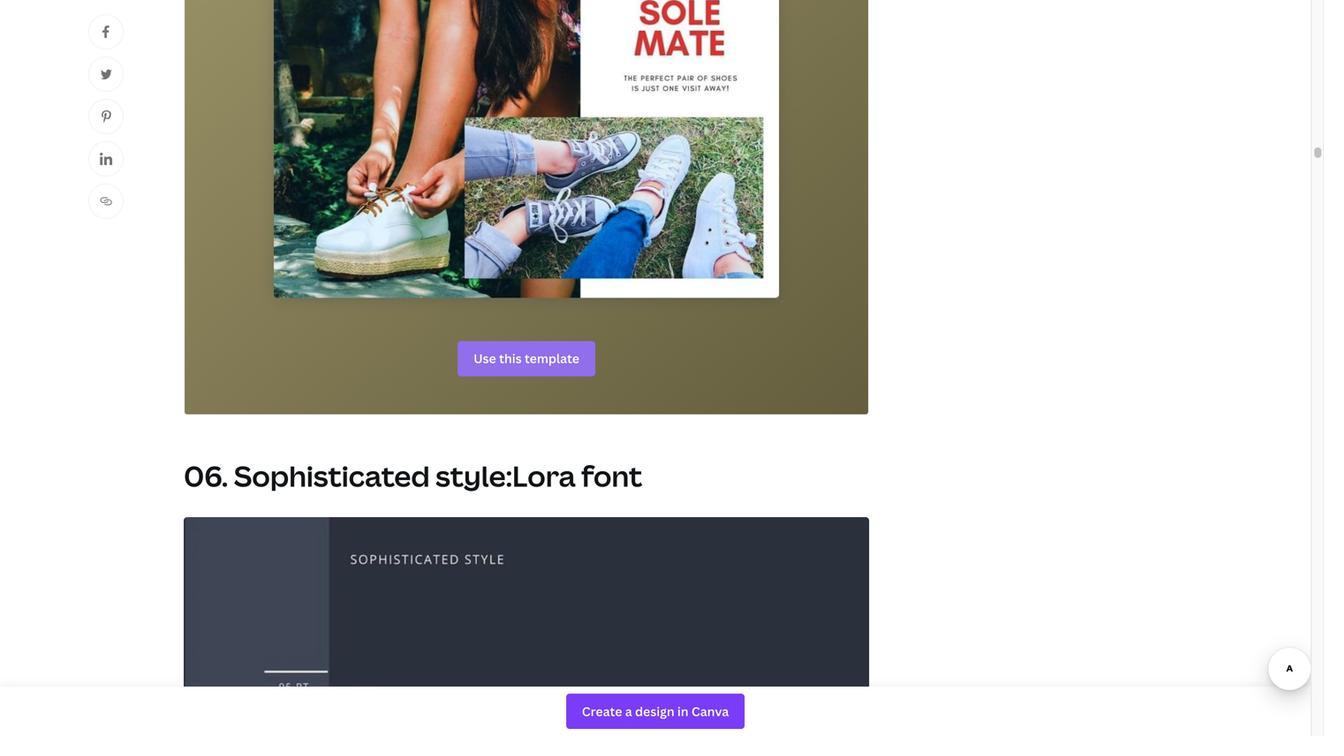 Task type: describe. For each thing, give the bounding box(es) containing it.
06. sophisticated style:lora font
[[184, 457, 642, 495]]

sophisticated
[[234, 457, 430, 495]]

06.
[[184, 457, 228, 495]]

style:lora
[[436, 457, 576, 495]]

font
[[581, 457, 642, 495]]



Task type: vqa. For each thing, say whether or not it's contained in the screenshot.
1st 13 from the top
no



